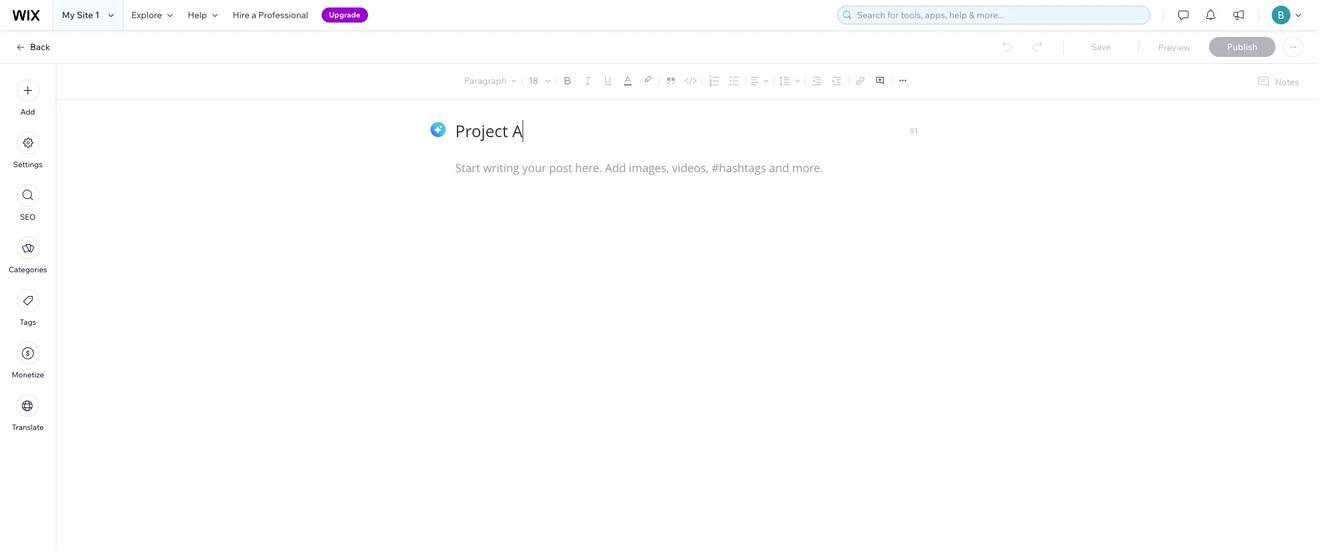 Task type: locate. For each thing, give the bounding box(es) containing it.
seo
[[20, 212, 36, 222]]

settings button
[[13, 132, 43, 169]]

professional
[[258, 9, 308, 21]]

menu
[[0, 71, 56, 440]]

Search for tools, apps, help & more... field
[[854, 6, 1147, 24]]

paragraph
[[464, 75, 507, 86]]

tags button
[[17, 289, 39, 327]]

paragraph button
[[462, 72, 519, 90]]

settings
[[13, 160, 43, 169]]

back button
[[15, 41, 50, 53]]

hire a professional link
[[225, 0, 316, 30]]

notes
[[1276, 76, 1300, 87]]

add button
[[17, 79, 39, 116]]

back
[[30, 41, 50, 53]]

explore
[[131, 9, 162, 21]]

categories
[[9, 265, 47, 274]]

notes button
[[1253, 73, 1304, 90]]

my
[[62, 9, 75, 21]]

Add a Catchy Title text field
[[456, 120, 910, 142]]

hire a professional
[[233, 9, 308, 21]]



Task type: vqa. For each thing, say whether or not it's contained in the screenshot.
You
no



Task type: describe. For each thing, give the bounding box(es) containing it.
menu containing add
[[0, 71, 56, 440]]

help button
[[180, 0, 225, 30]]

translate
[[12, 423, 44, 432]]

categories button
[[9, 237, 47, 274]]

my site 1
[[62, 9, 100, 21]]

seo button
[[17, 184, 39, 222]]

1
[[95, 9, 100, 21]]

tags
[[20, 317, 36, 327]]

upgrade
[[329, 10, 361, 19]]

monetize
[[12, 370, 44, 379]]

upgrade button
[[322, 8, 368, 23]]

help
[[188, 9, 207, 21]]

site
[[77, 9, 93, 21]]

translate button
[[12, 395, 44, 432]]

91
[[910, 126, 919, 136]]

add
[[21, 107, 35, 116]]

monetize button
[[12, 342, 44, 379]]

hire
[[233, 9, 250, 21]]

a
[[252, 9, 256, 21]]



